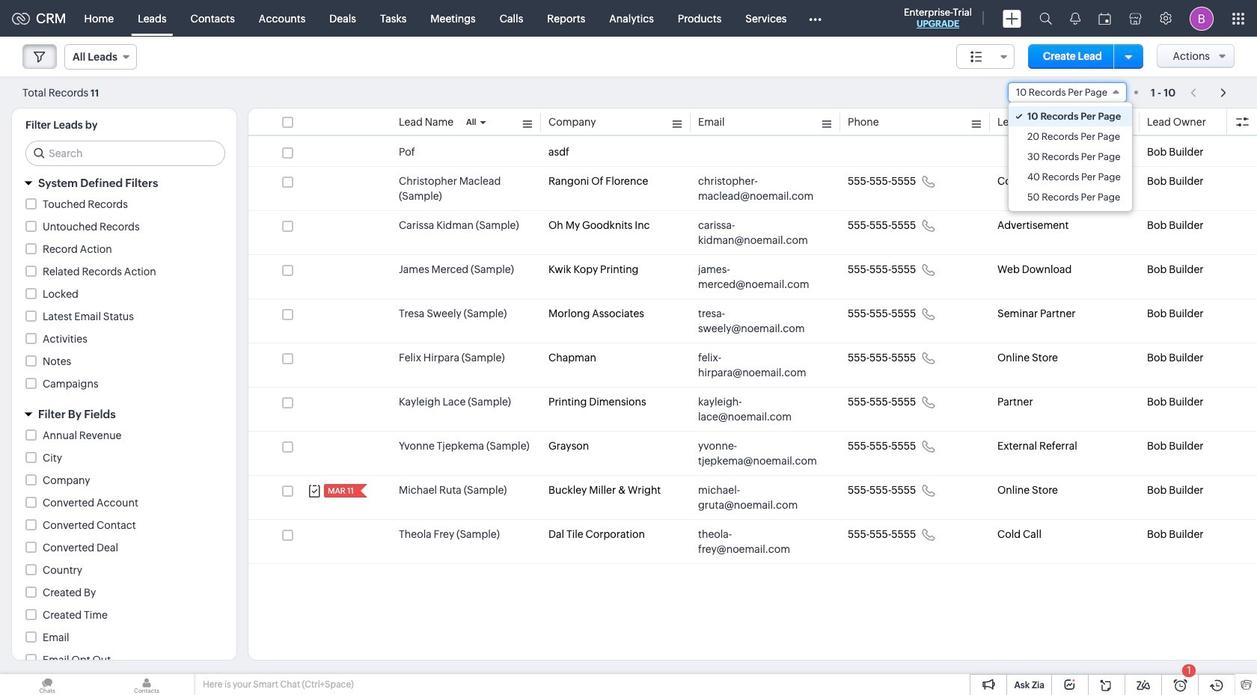 Task type: vqa. For each thing, say whether or not it's contained in the screenshot.
list box
yes



Task type: locate. For each thing, give the bounding box(es) containing it.
signals element
[[1061, 0, 1089, 37]]

search element
[[1030, 0, 1061, 37]]

calendar image
[[1098, 12, 1111, 24]]

option
[[1009, 106, 1132, 126], [1009, 126, 1132, 147], [1009, 147, 1132, 167], [1009, 167, 1132, 187], [1009, 187, 1132, 207]]

None field
[[64, 44, 137, 70], [956, 44, 1015, 69], [1008, 82, 1127, 103], [64, 44, 137, 70], [1008, 82, 1127, 103]]

row group
[[248, 138, 1257, 564]]

profile element
[[1181, 0, 1223, 36]]

create menu element
[[994, 0, 1030, 36]]

list box
[[1009, 103, 1132, 211]]

1 option from the top
[[1009, 106, 1132, 126]]

create menu image
[[1003, 9, 1021, 27]]

3 option from the top
[[1009, 147, 1132, 167]]

2 option from the top
[[1009, 126, 1132, 147]]



Task type: describe. For each thing, give the bounding box(es) containing it.
5 option from the top
[[1009, 187, 1132, 207]]

4 option from the top
[[1009, 167, 1132, 187]]

Search text field
[[26, 141, 224, 165]]

logo image
[[12, 12, 30, 24]]

signals image
[[1070, 12, 1080, 25]]

none field size
[[956, 44, 1015, 69]]

size image
[[971, 50, 983, 64]]

contacts image
[[100, 674, 194, 695]]

profile image
[[1190, 6, 1214, 30]]

chats image
[[0, 674, 94, 695]]

search image
[[1039, 12, 1052, 25]]

Other Modules field
[[799, 6, 831, 30]]



